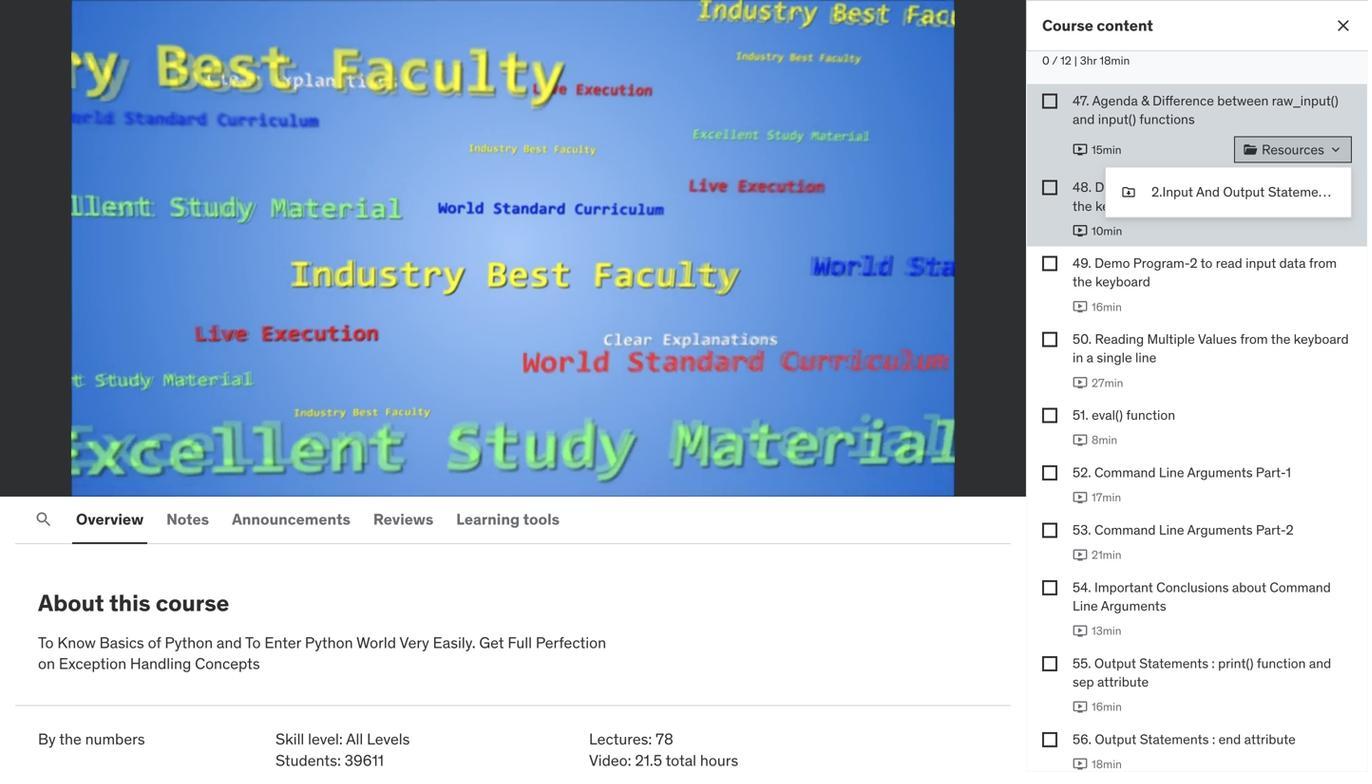 Task type: locate. For each thing, give the bounding box(es) containing it.
basics
[[99, 633, 144, 652]]

: for end
[[1212, 731, 1215, 748]]

lectures: 78 video: 21.5 total hours
[[589, 730, 738, 770]]

0:01
[[173, 466, 199, 483]]

command for 53.
[[1094, 521, 1156, 539]]

from
[[1311, 179, 1339, 196], [1309, 255, 1337, 272], [1240, 331, 1268, 348]]

1 part- from the top
[[1256, 464, 1286, 481]]

output right the and at top
[[1223, 184, 1265, 201]]

line for 53.
[[1159, 521, 1184, 539]]

play output statements : end attribute image
[[1073, 757, 1088, 772]]

xsmall image left 55.
[[1042, 656, 1057, 671]]

statements inside 55. output statements : print() function and sep attribute
[[1139, 655, 1209, 672]]

data inside "48. demo program-1 to read input data from the keyboard"
[[1281, 179, 1308, 196]]

2 horizontal spatial and
[[1309, 655, 1331, 672]]

1 vertical spatial function
[[1257, 655, 1306, 672]]

1 vertical spatial statements
[[1139, 655, 1209, 672]]

keyboard inside "48. demo program-1 to read input data from the keyboard"
[[1095, 197, 1150, 214]]

0 vertical spatial function
[[1126, 407, 1175, 424]]

the inside "48. demo program-1 to read input data from the keyboard"
[[1073, 197, 1092, 214]]

1 : from the top
[[1212, 655, 1215, 672]]

levels
[[367, 730, 410, 749]]

keyboard inside 49. demo program-2 to read input data from the keyboard
[[1095, 273, 1150, 290]]

and down 47.
[[1073, 111, 1095, 128]]

notes button
[[163, 497, 213, 542]]

0 horizontal spatial 1
[[1190, 179, 1195, 196]]

1 vertical spatial program-
[[1133, 255, 1190, 272]]

input inside 49. demo program-2 to read input data from the keyboard
[[1246, 255, 1276, 272]]

0 vertical spatial /
[[1052, 53, 1058, 68]]

0 vertical spatial 2
[[1190, 255, 1198, 272]]

sidebar element
[[1026, 0, 1368, 772]]

16min right play demo program-2 to read input data from the keyboard "image"
[[1092, 300, 1122, 314]]

program- inside "48. demo program-1 to read input data from the keyboard"
[[1134, 179, 1190, 196]]

by
[[38, 730, 56, 749]]

demo right 48.
[[1095, 179, 1130, 196]]

python right the of
[[165, 633, 213, 652]]

agenda
[[1092, 92, 1138, 109]]

and
[[1196, 184, 1220, 201]]

program- inside 49. demo program-2 to read input data from the keyboard
[[1133, 255, 1190, 272]]

2 vertical spatial and
[[1309, 655, 1331, 672]]

skill
[[276, 730, 304, 749]]

1 vertical spatial /
[[202, 466, 209, 483]]

xsmall image left 48.
[[1042, 180, 1057, 195]]

0 vertical spatial program-
[[1134, 179, 1190, 196]]

0 vertical spatial :
[[1212, 655, 1215, 672]]

read
[[1216, 255, 1242, 272]]

to inside "48. demo program-1 to read input data from the keyboard"
[[1198, 179, 1210, 196]]

attribute right sep
[[1097, 673, 1149, 691]]

53.
[[1073, 521, 1091, 539]]

conclusions
[[1156, 579, 1229, 596]]

xsmall image for 50. reading multiple values from the keyboard in a single line
[[1042, 332, 1057, 347]]

learning tools
[[456, 510, 560, 529]]

1 vertical spatial line
[[1159, 521, 1184, 539]]

0 vertical spatial 16min
[[1092, 300, 1122, 314]]

1 horizontal spatial to
[[245, 633, 261, 652]]

15min
[[1092, 142, 1122, 157]]

input for read
[[1248, 179, 1278, 196]]

2 vertical spatial line
[[1073, 597, 1098, 615]]

1 horizontal spatial attribute
[[1244, 731, 1296, 748]]

53. command line arguments part-2
[[1073, 521, 1294, 539]]

program-
[[1134, 179, 1190, 196], [1133, 255, 1190, 272]]

line up '53. command line arguments part-2' on the bottom of page
[[1159, 464, 1184, 481]]

2.input and output statements stud
[[1151, 184, 1368, 201]]

1 vertical spatial from
[[1309, 255, 1337, 272]]

part- for 1
[[1256, 464, 1286, 481]]

1 vertical spatial 16min
[[1092, 700, 1122, 714]]

1 to from the left
[[38, 633, 54, 652]]

arguments down important
[[1101, 597, 1166, 615]]

1 vertical spatial 1
[[1286, 464, 1291, 481]]

0 vertical spatial 18min
[[1100, 53, 1130, 68]]

/ for 0
[[1052, 53, 1058, 68]]

16min
[[1092, 300, 1122, 314], [1092, 700, 1122, 714]]

2 vertical spatial arguments
[[1101, 597, 1166, 615]]

the
[[1073, 197, 1092, 214], [1073, 273, 1092, 290], [1271, 331, 1291, 348], [59, 730, 81, 749]]

xsmall image left 53.
[[1042, 523, 1057, 538]]

: left print()
[[1212, 655, 1215, 672]]

0 vertical spatial from
[[1311, 179, 1339, 196]]

1
[[1190, 179, 1195, 196], [1286, 464, 1291, 481]]

: inside 55. output statements : print() function and sep attribute
[[1212, 655, 1215, 672]]

reviews
[[373, 510, 433, 529]]

on
[[38, 654, 55, 674]]

play agenda & difference between raw_input() and input() functions image
[[1073, 142, 1088, 157]]

very
[[399, 633, 429, 652]]

xsmall image left 51.
[[1042, 408, 1057, 423]]

data right read
[[1279, 255, 1306, 272]]

1 16min from the top
[[1092, 300, 1122, 314]]

0 horizontal spatial to
[[38, 633, 54, 652]]

line down 54.
[[1073, 597, 1098, 615]]

output inside 55. output statements : print() function and sep attribute
[[1094, 655, 1136, 672]]

command for 52.
[[1094, 464, 1156, 481]]

1 horizontal spatial 1
[[1286, 464, 1291, 481]]

xsmall image left 47.
[[1042, 94, 1057, 109]]

1 vertical spatial data
[[1279, 255, 1306, 272]]

the inside 50. reading multiple values from the keyboard in a single line
[[1271, 331, 1291, 348]]

go to next lecture image
[[998, 233, 1028, 264]]

to up on
[[38, 633, 54, 652]]

play demo program-2 to read input data from the keyboard image
[[1073, 299, 1088, 315]]

from inside 49. demo program-2 to read input data from the keyboard
[[1309, 255, 1337, 272]]

the down 49.
[[1073, 273, 1092, 290]]

1 vertical spatial :
[[1212, 731, 1215, 748]]

xsmall image left the '56.'
[[1042, 732, 1057, 747]]

47.
[[1073, 92, 1089, 109]]

54.
[[1073, 579, 1091, 596]]

a
[[1087, 349, 1094, 366]]

1 horizontal spatial 2
[[1286, 521, 1294, 539]]

xsmall image inside 2.input and output statements stud button
[[1121, 183, 1136, 202]]

xsmall image inside the resources dropdown button
[[1328, 142, 1343, 157]]

statements inside button
[[1268, 184, 1337, 201]]

xsmall image left 2.input
[[1121, 183, 1136, 202]]

0 vertical spatial input
[[1248, 179, 1278, 196]]

0 vertical spatial statements
[[1268, 184, 1337, 201]]

demo
[[1095, 179, 1130, 196], [1095, 255, 1130, 272]]

difference
[[1153, 92, 1214, 109]]

video:
[[589, 751, 631, 770]]

1 horizontal spatial /
[[1052, 53, 1058, 68]]

output right 55.
[[1094, 655, 1136, 672]]

8min
[[1092, 433, 1117, 448]]

xsmall image left resources
[[1243, 142, 1258, 157]]

statements down the resources dropdown button
[[1268, 184, 1337, 201]]

0 vertical spatial output
[[1223, 184, 1265, 201]]

1 vertical spatial demo
[[1095, 255, 1130, 272]]

arguments up conclusions on the bottom right of the page
[[1187, 521, 1253, 539]]

about this course
[[38, 589, 229, 618]]

/ right '0'
[[1052, 53, 1058, 68]]

0 horizontal spatial 2
[[1190, 255, 1198, 272]]

xsmall image right resources
[[1328, 142, 1343, 157]]

from inside "48. demo program-1 to read input data from the keyboard"
[[1311, 179, 1339, 196]]

xsmall image left 54.
[[1042, 580, 1057, 595]]

from for 48. demo program-1 to read input data from the keyboard
[[1311, 179, 1339, 196]]

xsmall image left 49.
[[1042, 256, 1057, 271]]

line
[[1159, 464, 1184, 481], [1159, 521, 1184, 539], [1073, 597, 1098, 615]]

55. output statements : print() function and sep attribute
[[1073, 655, 1331, 691]]

statements left end
[[1140, 731, 1209, 748]]

program- left read
[[1133, 255, 1190, 272]]

total
[[666, 751, 696, 770]]

0 horizontal spatial python
[[165, 633, 213, 652]]

statements for print()
[[1139, 655, 1209, 672]]

/ right 0:01
[[202, 466, 209, 483]]

1 horizontal spatial and
[[1073, 111, 1095, 128]]

0 horizontal spatial /
[[202, 466, 209, 483]]

0 horizontal spatial function
[[1126, 407, 1175, 424]]

xsmall image inside the resources dropdown button
[[1243, 142, 1258, 157]]

python right enter
[[305, 633, 353, 652]]

demo inside 49. demo program-2 to read input data from the keyboard
[[1095, 255, 1130, 272]]

1 vertical spatial part-
[[1256, 521, 1286, 539]]

0 vertical spatial command
[[1094, 464, 1156, 481]]

to
[[38, 633, 54, 652], [245, 633, 261, 652]]

program- for 1
[[1134, 179, 1190, 196]]

1 horizontal spatial function
[[1257, 655, 1306, 672]]

keyboard
[[1095, 197, 1150, 214], [1095, 273, 1150, 290], [1294, 331, 1349, 348]]

between
[[1217, 92, 1269, 109]]

1 vertical spatial arguments
[[1187, 521, 1253, 539]]

2 part- from the top
[[1256, 521, 1286, 539]]

0 vertical spatial arguments
[[1187, 464, 1253, 481]]

0 vertical spatial data
[[1281, 179, 1308, 196]]

output right the '56.'
[[1095, 731, 1137, 748]]

command up 17min
[[1094, 464, 1156, 481]]

xsmall image left 50.
[[1042, 332, 1057, 347]]

function inside 55. output statements : print() function and sep attribute
[[1257, 655, 1306, 672]]

to inside 49. demo program-2 to read input data from the keyboard
[[1200, 255, 1213, 272]]

input inside "48. demo program-1 to read input data from the keyboard"
[[1248, 179, 1278, 196]]

play command line arguments part-2 image
[[1073, 548, 1088, 563]]

1 demo from the top
[[1095, 179, 1130, 196]]

arguments for 1
[[1187, 464, 1253, 481]]

1 vertical spatial and
[[217, 633, 242, 652]]

data down the resources dropdown button
[[1281, 179, 1308, 196]]

2 16min from the top
[[1092, 700, 1122, 714]]

and for 47.
[[1073, 111, 1095, 128]]

13min
[[1092, 624, 1122, 638]]

0 horizontal spatial attribute
[[1097, 673, 1149, 691]]

and up concepts
[[217, 633, 242, 652]]

xsmall image for 56. output statements : end attribute
[[1042, 732, 1057, 747]]

16min for output
[[1092, 700, 1122, 714]]

xsmall image
[[1328, 142, 1343, 157], [1042, 180, 1057, 195], [1042, 256, 1057, 271], [1042, 332, 1057, 347], [1042, 466, 1057, 481], [1042, 580, 1057, 595], [1042, 656, 1057, 671], [1042, 732, 1057, 747]]

stop demo program-1 to read input data from the keyboard image
[[1073, 223, 1088, 239]]

21.5
[[635, 751, 662, 770]]

1 vertical spatial input
[[1246, 255, 1276, 272]]

command up 21min
[[1094, 521, 1156, 539]]

mute image
[[879, 464, 902, 486]]

attribute inside 55. output statements : print() function and sep attribute
[[1097, 673, 1149, 691]]

0 vertical spatial keyboard
[[1095, 197, 1150, 214]]

attribute right end
[[1244, 731, 1296, 748]]

rewind 5 seconds image
[[52, 464, 75, 486]]

from right values
[[1240, 331, 1268, 348]]

print()
[[1218, 655, 1254, 672]]

0 vertical spatial to
[[1198, 179, 1210, 196]]

0 vertical spatial demo
[[1095, 179, 1130, 196]]

2 vertical spatial output
[[1095, 731, 1137, 748]]

resources
[[1262, 141, 1324, 158]]

to for 1
[[1198, 179, 1210, 196]]

course content
[[1042, 16, 1153, 35]]

demo inside "48. demo program-1 to read input data from the keyboard"
[[1095, 179, 1130, 196]]

0 horizontal spatial and
[[217, 633, 242, 652]]

/ inside sidebar element
[[1052, 53, 1058, 68]]

from left stud
[[1311, 179, 1339, 196]]

0 vertical spatial attribute
[[1097, 673, 1149, 691]]

command right about
[[1270, 579, 1331, 596]]

data inside 49. demo program-2 to read input data from the keyboard
[[1279, 255, 1306, 272]]

2 vertical spatial command
[[1270, 579, 1331, 596]]

single
[[1097, 349, 1132, 366]]

52.
[[1073, 464, 1091, 481]]

keyboard inside 50. reading multiple values from the keyboard in a single line
[[1294, 331, 1349, 348]]

to left enter
[[245, 633, 261, 652]]

0 vertical spatial line
[[1159, 464, 1184, 481]]

1 vertical spatial attribute
[[1244, 731, 1296, 748]]

2 to from the left
[[245, 633, 261, 652]]

demo right 49.
[[1095, 255, 1130, 272]]

line down 52. command line arguments part-1
[[1159, 521, 1184, 539]]

1 vertical spatial keyboard
[[1095, 273, 1150, 290]]

about
[[38, 589, 104, 618]]

part-
[[1256, 464, 1286, 481], [1256, 521, 1286, 539]]

and for 55.
[[1309, 655, 1331, 672]]

function right eval()
[[1126, 407, 1175, 424]]

program- left the and at top
[[1134, 179, 1190, 196]]

50.
[[1073, 331, 1092, 348]]

18min right play output statements : end attribute icon
[[1092, 757, 1122, 772]]

18min right 3hr
[[1100, 53, 1130, 68]]

and right print()
[[1309, 655, 1331, 672]]

function
[[1126, 407, 1175, 424], [1257, 655, 1306, 672]]

0 vertical spatial and
[[1073, 111, 1095, 128]]

output
[[1223, 184, 1265, 201], [1094, 655, 1136, 672], [1095, 731, 1137, 748]]

and inside the to know basics of python and to enter python world very easily.  get full perfection on exception handling concepts
[[217, 633, 242, 652]]

overview button
[[72, 497, 147, 542]]

full
[[508, 633, 532, 652]]

forward 5 seconds image
[[138, 464, 161, 486]]

2 vertical spatial from
[[1240, 331, 1268, 348]]

play important conclusions about command line arguments image
[[1073, 624, 1088, 639]]

and inside 47. agenda & difference between raw_input() and input() functions
[[1073, 111, 1095, 128]]

2 vertical spatial keyboard
[[1294, 331, 1349, 348]]

2 : from the top
[[1212, 731, 1215, 748]]

1 vertical spatial to
[[1200, 255, 1213, 272]]

1 horizontal spatial python
[[305, 633, 353, 652]]

1 vertical spatial output
[[1094, 655, 1136, 672]]

2 vertical spatial statements
[[1140, 731, 1209, 748]]

function right print()
[[1257, 655, 1306, 672]]

data for 48. demo program-1 to read input data from the keyboard
[[1281, 179, 1308, 196]]

16min right "play output statements : print() function and sep attribute" icon
[[1092, 700, 1122, 714]]

0 vertical spatial part-
[[1256, 464, 1286, 481]]

and inside 55. output statements : print() function and sep attribute
[[1309, 655, 1331, 672]]

xsmall image left 52.
[[1042, 466, 1057, 481]]

input()
[[1098, 111, 1136, 128]]

statements left print()
[[1139, 655, 1209, 672]]

/
[[1052, 53, 1058, 68], [202, 466, 209, 483]]

the down 48.
[[1073, 197, 1092, 214]]

progress bar slider
[[11, 436, 1015, 459]]

arguments
[[1187, 464, 1253, 481], [1187, 521, 1253, 539], [1101, 597, 1166, 615]]

2 python from the left
[[305, 633, 353, 652]]

data
[[1281, 179, 1308, 196], [1279, 255, 1306, 272]]

know
[[57, 633, 96, 652]]

3hr
[[1080, 53, 1097, 68]]

1 vertical spatial command
[[1094, 521, 1156, 539]]

:
[[1212, 655, 1215, 672], [1212, 731, 1215, 748]]

from right read
[[1309, 255, 1337, 272]]

0 vertical spatial 1
[[1190, 179, 1195, 196]]

arguments up '53. command line arguments part-2' on the bottom of page
[[1187, 464, 1253, 481]]

xsmall image
[[1042, 94, 1057, 109], [1243, 142, 1258, 157], [1121, 183, 1136, 202], [1042, 408, 1057, 423], [1042, 523, 1057, 538]]

: left end
[[1212, 731, 1215, 748]]

the right values
[[1271, 331, 1291, 348]]

2 demo from the top
[[1095, 255, 1130, 272]]



Task type: describe. For each thing, give the bounding box(es) containing it.
line inside 54. important conclusions about command line arguments
[[1073, 597, 1098, 615]]

/ for 0:01
[[202, 466, 209, 483]]

78
[[656, 730, 673, 749]]

&
[[1141, 92, 1149, 109]]

course
[[156, 589, 229, 618]]

output inside button
[[1223, 184, 1265, 201]]

the inside 49. demo program-2 to read input data from the keyboard
[[1073, 273, 1092, 290]]

arguments for 2
[[1187, 521, 1253, 539]]

xsmall image for 52. command line arguments part-1
[[1042, 466, 1057, 481]]

play reading multiple values from the keyboard in a single line image
[[1073, 375, 1088, 391]]

values
[[1198, 331, 1237, 348]]

important
[[1094, 579, 1153, 596]]

from for 49. demo program-2 to read input data from the keyboard
[[1309, 255, 1337, 272]]

program- for 2
[[1133, 255, 1190, 272]]

notes
[[166, 510, 209, 529]]

of
[[148, 633, 161, 652]]

play command line arguments part-1 image
[[1073, 490, 1088, 505]]

line for 52.
[[1159, 464, 1184, 481]]

to know basics of python and to enter python world very easily.  get full perfection on exception handling concepts
[[38, 633, 606, 674]]

0 / 12 | 3hr 18min
[[1042, 53, 1130, 68]]

demo for 48.
[[1095, 179, 1130, 196]]

the right by
[[59, 730, 81, 749]]

read
[[1214, 179, 1244, 196]]

0
[[1042, 53, 1050, 68]]

learning tools button
[[452, 497, 563, 542]]

hours
[[700, 751, 738, 770]]

56. output statements : end attribute
[[1073, 731, 1296, 748]]

enter
[[264, 633, 301, 652]]

1 vertical spatial 18min
[[1092, 757, 1122, 772]]

add note image
[[255, 464, 278, 486]]

48.
[[1073, 179, 1092, 196]]

lectures:
[[589, 730, 652, 749]]

1x button
[[84, 459, 129, 491]]

21min
[[1092, 548, 1122, 562]]

output for 55. output statements : print() function and sep attribute
[[1094, 655, 1136, 672]]

demo for 49.
[[1095, 255, 1130, 272]]

50. reading multiple values from the keyboard in a single line
[[1073, 331, 1349, 366]]

part- for 2
[[1256, 521, 1286, 539]]

all
[[346, 730, 363, 749]]

16min for demo
[[1092, 300, 1122, 314]]

resources button
[[1234, 136, 1352, 163]]

49.
[[1073, 255, 1091, 272]]

10min
[[1092, 224, 1122, 238]]

settings image
[[915, 464, 938, 486]]

command inside 54. important conclusions about command line arguments
[[1270, 579, 1331, 596]]

reviews button
[[369, 497, 437, 542]]

1 vertical spatial 2
[[1286, 521, 1294, 539]]

course
[[1042, 16, 1093, 35]]

play eval() function image
[[1073, 433, 1088, 448]]

reading
[[1095, 331, 1144, 348]]

perfection
[[536, 633, 606, 652]]

keyboard for 49.
[[1095, 273, 1150, 290]]

overview
[[76, 510, 144, 529]]

51. eval() function
[[1073, 407, 1175, 424]]

9:45
[[212, 466, 240, 483]]

get
[[479, 633, 504, 652]]

announcements
[[232, 510, 350, 529]]

fullscreen image
[[951, 464, 974, 486]]

handling
[[130, 654, 191, 674]]

xsmall image for 55. output statements : print() function and sep attribute
[[1042, 656, 1057, 671]]

eval()
[[1092, 407, 1123, 424]]

output for 56. output statements : end attribute
[[1095, 731, 1137, 748]]

line
[[1135, 349, 1157, 366]]

xsmall image for 49. demo program-2 to read input data from the keyboard
[[1042, 256, 1057, 271]]

49. demo program-2 to read input data from the keyboard
[[1073, 255, 1337, 290]]

close course content sidebar image
[[1334, 16, 1353, 35]]

world
[[356, 633, 396, 652]]

from inside 50. reading multiple values from the keyboard in a single line
[[1240, 331, 1268, 348]]

concepts
[[195, 654, 260, 674]]

39611
[[345, 751, 384, 770]]

numbers
[[85, 730, 145, 749]]

announcements button
[[228, 497, 354, 542]]

2.input
[[1151, 184, 1193, 201]]

48. demo program-1 to read input data from the keyboard
[[1073, 179, 1339, 214]]

arguments inside 54. important conclusions about command line arguments
[[1101, 597, 1166, 615]]

27min
[[1092, 376, 1123, 390]]

sep
[[1073, 673, 1094, 691]]

functions
[[1139, 111, 1195, 128]]

input for read
[[1246, 255, 1276, 272]]

xsmall image for 53. command line arguments part-2
[[1042, 523, 1057, 538]]

keyboard for 48.
[[1095, 197, 1150, 214]]

xsmall image for 48. demo program-1 to read input data from the keyboard
[[1042, 180, 1057, 195]]

xsmall image for 54. important conclusions about command line arguments
[[1042, 580, 1057, 595]]

to for 2
[[1200, 255, 1213, 272]]

level:
[[308, 730, 343, 749]]

2 inside 49. demo program-2 to read input data from the keyboard
[[1190, 255, 1198, 272]]

by the numbers
[[38, 730, 145, 749]]

skill level: all levels students: 39611
[[276, 730, 410, 770]]

12
[[1060, 53, 1071, 68]]

1x
[[100, 466, 113, 483]]

17min
[[1092, 490, 1121, 505]]

search image
[[34, 510, 53, 529]]

xsmall image for 51. eval() function
[[1042, 408, 1057, 423]]

easily.
[[433, 633, 476, 652]]

1 inside "48. demo program-1 to read input data from the keyboard"
[[1190, 179, 1195, 196]]

47. agenda & difference between raw_input() and input() functions
[[1073, 92, 1339, 128]]

play output statements : print() function and sep attribute image
[[1073, 700, 1088, 715]]

learning
[[456, 510, 520, 529]]

1 python from the left
[[165, 633, 213, 652]]

|
[[1074, 53, 1077, 68]]

end
[[1219, 731, 1241, 748]]

about
[[1232, 579, 1266, 596]]

xsmall image for 47. agenda & difference between raw_input() and input() functions
[[1042, 94, 1057, 109]]

: for print()
[[1212, 655, 1215, 672]]

statements for end
[[1140, 731, 1209, 748]]

in
[[1073, 349, 1083, 366]]

raw_input()
[[1272, 92, 1339, 109]]

54. important conclusions about command line arguments
[[1073, 579, 1331, 615]]

students:
[[276, 751, 341, 770]]

data for 49. demo program-2 to read input data from the keyboard
[[1279, 255, 1306, 272]]

this
[[109, 589, 151, 618]]

content
[[1097, 16, 1153, 35]]

tools
[[523, 510, 560, 529]]

56.
[[1073, 731, 1092, 748]]



Task type: vqa. For each thing, say whether or not it's contained in the screenshot.
78 at the left of the page
yes



